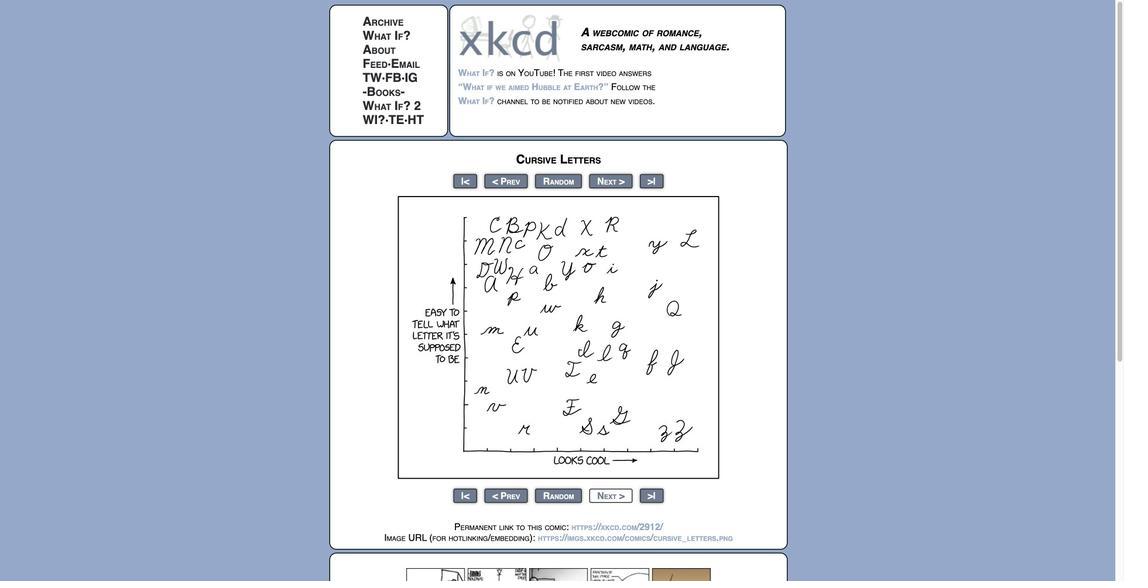 Task type: describe. For each thing, give the bounding box(es) containing it.
xkcd.com logo image
[[458, 13, 567, 62]]



Task type: locate. For each thing, give the bounding box(es) containing it.
cursive letters image
[[398, 196, 720, 480]]

selected comics image
[[407, 569, 711, 582]]



Task type: vqa. For each thing, say whether or not it's contained in the screenshot.
FLUID SPEECH image
no



